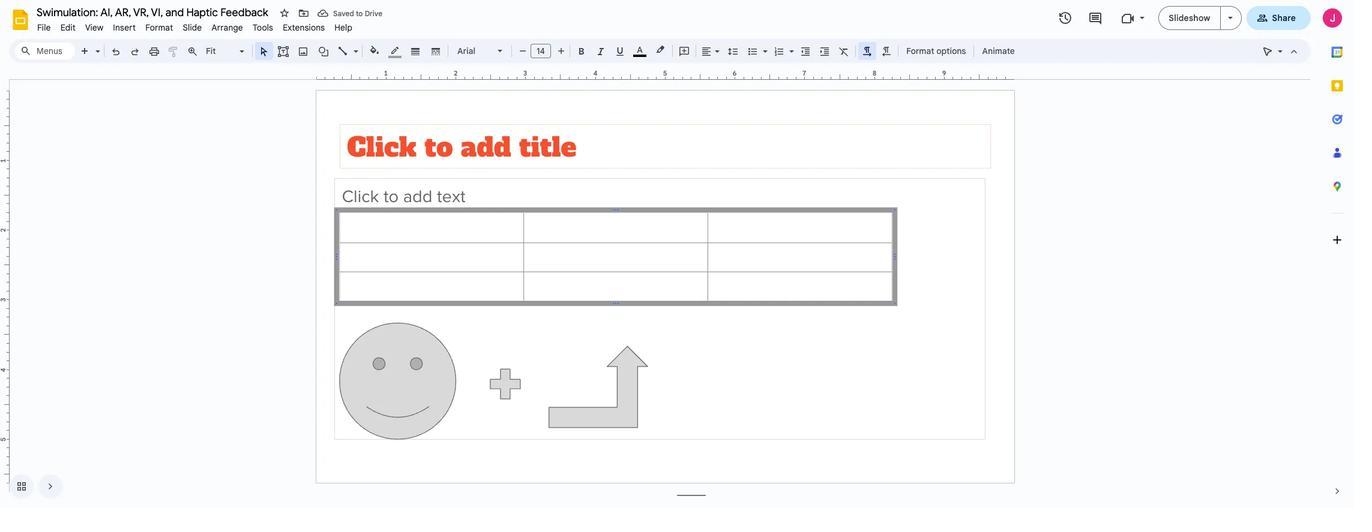 Task type: locate. For each thing, give the bounding box(es) containing it.
slideshow
[[1169, 13, 1210, 23]]

slideshow button
[[1159, 6, 1221, 30]]

font list. arial selected. option
[[457, 43, 490, 59]]

format inside format options button
[[906, 46, 934, 56]]

extensions menu item
[[278, 20, 330, 35]]

format inside format menu item
[[145, 22, 173, 33]]

options
[[937, 46, 966, 56]]

format menu item
[[141, 20, 178, 35]]

main toolbar
[[74, 0, 1021, 248]]

live pointer settings image
[[1275, 43, 1283, 47]]

border weight option
[[408, 43, 422, 59]]

file
[[37, 22, 51, 33]]

extensions
[[283, 22, 325, 33]]

0 horizontal spatial format
[[145, 22, 173, 33]]

tab list
[[1321, 35, 1354, 475]]

arial
[[457, 46, 476, 56]]

new slide with layout image
[[92, 43, 100, 47]]

tools
[[253, 22, 273, 33]]

border color: #9e9e9e, close to dark gray 2 image
[[388, 43, 402, 58]]

application
[[0, 0, 1354, 508]]

Font size field
[[531, 44, 556, 61]]

file menu item
[[32, 20, 56, 35]]

1 vertical spatial format
[[906, 46, 934, 56]]

0 vertical spatial format
[[145, 22, 173, 33]]

to
[[356, 9, 363, 18]]

menu bar banner
[[0, 0, 1354, 508]]

edit
[[60, 22, 76, 33]]

border dash option
[[429, 43, 443, 59]]

saved
[[333, 9, 354, 18]]

format for format
[[145, 22, 173, 33]]

Star checkbox
[[276, 5, 293, 22]]

navigation
[[0, 465, 62, 508]]

1 horizontal spatial format
[[906, 46, 934, 56]]

fill color: transparent image
[[368, 43, 381, 58]]

insert image image
[[296, 43, 310, 59]]

drive
[[365, 9, 382, 18]]

tab list inside menu bar banner
[[1321, 35, 1354, 475]]

shape image
[[317, 43, 330, 59]]

Menus field
[[15, 43, 75, 59]]

saved to drive button
[[315, 5, 385, 22]]

format options
[[906, 46, 966, 56]]

format left options
[[906, 46, 934, 56]]

menu bar containing file
[[32, 16, 357, 35]]

menu bar
[[32, 16, 357, 35]]

tools menu item
[[248, 20, 278, 35]]

insert menu item
[[108, 20, 141, 35]]

format down rename text field
[[145, 22, 173, 33]]

start slideshow (⌘+enter) image
[[1228, 17, 1233, 19]]

slide menu item
[[178, 20, 207, 35]]

format
[[145, 22, 173, 33], [906, 46, 934, 56]]

line & paragraph spacing image
[[726, 43, 740, 59]]



Task type: describe. For each thing, give the bounding box(es) containing it.
highlight color image
[[654, 43, 667, 57]]

slide
[[183, 22, 202, 33]]

arrange menu item
[[207, 20, 248, 35]]

share
[[1272, 13, 1296, 23]]

help menu item
[[330, 20, 357, 35]]

mode and view toolbar
[[1258, 39, 1304, 63]]

edit menu item
[[56, 20, 80, 35]]

Zoom text field
[[204, 43, 238, 59]]

view
[[85, 22, 103, 33]]

view menu item
[[80, 20, 108, 35]]

text color image
[[633, 43, 646, 57]]

Zoom field
[[202, 43, 250, 60]]

saved to drive
[[333, 9, 382, 18]]

Font size text field
[[531, 44, 550, 58]]

arrange
[[212, 22, 243, 33]]

format options button
[[901, 42, 971, 60]]

select line image
[[351, 43, 358, 47]]

application containing slideshow
[[0, 0, 1354, 508]]

format for format options
[[906, 46, 934, 56]]

menu bar inside menu bar banner
[[32, 16, 357, 35]]

Rename text field
[[32, 5, 275, 19]]

insert
[[113, 22, 136, 33]]

animate button
[[977, 42, 1020, 60]]

animate
[[982, 46, 1015, 56]]

share button
[[1246, 6, 1311, 30]]

help
[[335, 22, 352, 33]]



Task type: vqa. For each thing, say whether or not it's contained in the screenshot.
Tools MENU ITEM
yes



